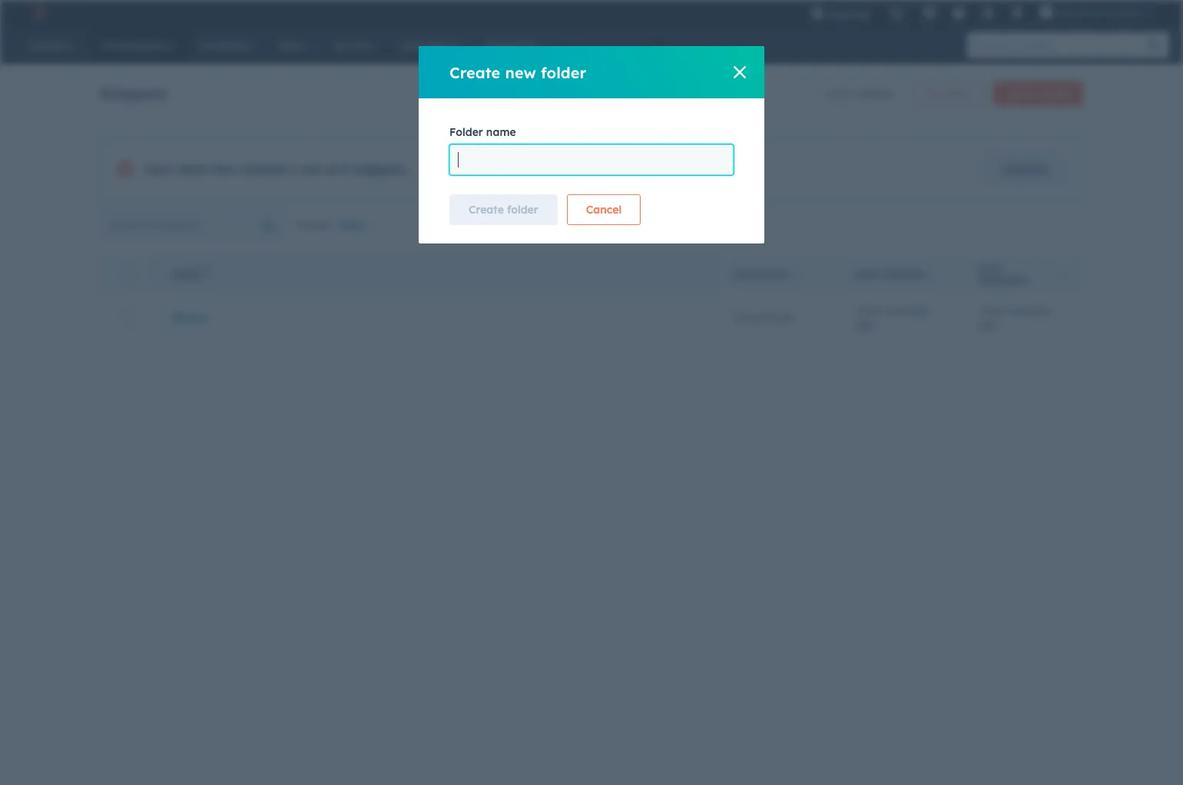 Task type: describe. For each thing, give the bounding box(es) containing it.
ascending sort. press to sort descending. element
[[205, 268, 211, 281]]

snippets
[[100, 83, 167, 103]]

apoptosis studios
[[1057, 6, 1142, 18]]

snippets
[[488, 162, 530, 175]]

created for has
[[238, 161, 286, 177]]

1 of 5 created
[[824, 87, 893, 101]]

2 seconds from the left
[[1010, 304, 1051, 318]]

apoptosis
[[1057, 6, 1104, 18]]

new
[[924, 88, 944, 99]]

folder for new folder
[[946, 88, 972, 99]]

has
[[212, 161, 234, 177]]

name button
[[154, 256, 714, 290]]

marketplaces image
[[923, 7, 937, 21]]

cancel
[[586, 203, 622, 217]]

help button
[[946, 0, 973, 25]]

by
[[778, 269, 791, 281]]

calling icon button
[[884, 2, 910, 24]]

2 ago from the left
[[979, 318, 999, 332]]

created inside button
[[883, 269, 926, 281]]

out
[[301, 161, 321, 177]]

0 horizontal spatial 5
[[342, 161, 349, 177]]

new
[[505, 63, 536, 82]]

date for date created
[[856, 269, 880, 281]]

crm
[[558, 162, 581, 175]]

tara schultz
[[733, 311, 794, 325]]

date modified button
[[960, 256, 1083, 290]]

created by button
[[714, 256, 837, 290]]

1 horizontal spatial upgrade
[[1002, 162, 1048, 176]]

notifications image
[[1011, 7, 1025, 21]]

snippets.
[[353, 161, 409, 177]]

menu containing apoptosis studios
[[802, 0, 1165, 30]]

0 horizontal spatial of
[[325, 161, 338, 177]]

hubspot link
[[18, 3, 58, 22]]

starter.
[[613, 162, 650, 175]]

schultz
[[758, 311, 794, 325]]

1 a from the left
[[856, 304, 863, 318]]

marketplaces button
[[914, 0, 946, 25]]

press to sort. element for modified
[[1059, 268, 1065, 281]]

with
[[533, 162, 555, 175]]

return link
[[173, 311, 209, 325]]

studios
[[1107, 6, 1142, 18]]

help image
[[953, 7, 966, 21]]

date created
[[856, 269, 926, 281]]

press to sort. image for date created
[[930, 268, 936, 279]]

1 a few seconds ago from the left
[[856, 304, 928, 332]]

0 vertical spatial folder
[[541, 63, 587, 82]]

created for 5
[[854, 87, 893, 101]]

ascending sort. press to sort descending. image
[[205, 268, 211, 279]]

folder name
[[450, 125, 516, 139]]

create folder
[[469, 203, 539, 217]]

folder
[[450, 125, 483, 139]]

upgrade link
[[983, 154, 1068, 184]]

Search search field
[[100, 210, 287, 241]]

close image
[[734, 66, 746, 78]]

snippets banner
[[100, 77, 1084, 106]]

tara schultz image
[[1040, 5, 1054, 19]]

2 a few seconds ago from the left
[[979, 304, 1051, 332]]

new folder button
[[911, 81, 985, 106]]

5 inside snippets banner
[[845, 87, 851, 101]]

upgrade image
[[811, 7, 825, 21]]

cancel button
[[567, 194, 641, 225]]

create for create folder
[[469, 203, 504, 217]]

create snippet
[[1007, 88, 1071, 99]]



Task type: vqa. For each thing, say whether or not it's contained in the screenshot.
Create Snippet button
yes



Task type: locate. For each thing, give the bounding box(es) containing it.
calling icon image
[[890, 8, 904, 22]]

1 vertical spatial 1
[[290, 161, 297, 177]]

1 vertical spatial 5
[[342, 161, 349, 177]]

unlock
[[421, 162, 455, 175]]

press to sort. image
[[795, 268, 801, 279], [930, 268, 936, 279]]

created
[[733, 269, 776, 281]]

2 few from the left
[[989, 304, 1007, 318]]

1 ago from the left
[[856, 318, 876, 332]]

1 vertical spatial of
[[325, 161, 338, 177]]

of
[[832, 87, 842, 101], [325, 161, 338, 177]]

ago
[[856, 318, 876, 332], [979, 318, 999, 332]]

modified
[[979, 275, 1029, 286]]

your team has created 1 out of 5 snippets.
[[144, 161, 409, 177]]

menu
[[802, 0, 1165, 30]]

press to sort. element right date created
[[930, 268, 936, 281]]

press to sort. image right 'by'
[[795, 268, 801, 279]]

(me) button
[[338, 210, 383, 241]]

2 press to sort. image from the left
[[930, 268, 936, 279]]

folder for create folder
[[507, 203, 539, 217]]

search image
[[1148, 38, 1162, 52]]

return
[[173, 311, 209, 325]]

1 press to sort. element from the left
[[795, 268, 801, 281]]

2 vertical spatial create
[[469, 203, 504, 217]]

0 vertical spatial 1
[[824, 87, 829, 101]]

name
[[173, 269, 200, 281]]

date for date modified
[[979, 263, 1003, 275]]

1 horizontal spatial press to sort. image
[[930, 268, 936, 279]]

seconds down date modified button
[[1010, 304, 1051, 318]]

a few seconds ago
[[856, 304, 928, 332], [979, 304, 1051, 332]]

owner:
[[296, 218, 331, 232]]

1 horizontal spatial press to sort. element
[[930, 268, 936, 281]]

press to sort. element inside date modified button
[[1059, 268, 1065, 281]]

date inside date created button
[[856, 269, 880, 281]]

3 press to sort. element from the left
[[1059, 268, 1065, 281]]

name
[[486, 125, 516, 139]]

press to sort. element for by
[[795, 268, 801, 281]]

search button
[[1141, 32, 1170, 58]]

0 horizontal spatial few
[[866, 304, 884, 318]]

upgrade right upgrade image
[[828, 8, 871, 20]]

1 horizontal spatial date
[[979, 263, 1003, 275]]

more
[[458, 162, 485, 175]]

create left new
[[450, 63, 501, 82]]

folder
[[541, 63, 587, 82], [946, 88, 972, 99], [507, 203, 539, 217]]

1 inside snippets banner
[[824, 87, 829, 101]]

create new folder
[[450, 63, 587, 82]]

1 few from the left
[[866, 304, 884, 318]]

ago down date created
[[856, 318, 876, 332]]

0 horizontal spatial press to sort. element
[[795, 268, 801, 281]]

suite
[[584, 162, 610, 175]]

press to sort. image inside date created button
[[930, 268, 936, 279]]

Search HubSpot search field
[[968, 32, 1156, 58]]

create inside snippets banner
[[1007, 88, 1036, 99]]

1 horizontal spatial few
[[989, 304, 1007, 318]]

a few seconds ago down date created
[[856, 304, 928, 332]]

press to sort. image for created by
[[795, 268, 801, 279]]

1 seconds from the left
[[887, 304, 928, 318]]

create
[[450, 63, 501, 82], [1007, 88, 1036, 99], [469, 203, 504, 217]]

unlock more snippets with crm suite starter.
[[421, 162, 650, 175]]

press to sort. image inside created by button
[[795, 268, 801, 279]]

date created button
[[837, 256, 960, 290]]

1 horizontal spatial ago
[[979, 318, 999, 332]]

create for create new folder
[[450, 63, 501, 82]]

a few seconds ago down modified
[[979, 304, 1051, 332]]

2 vertical spatial folder
[[507, 203, 539, 217]]

settings link
[[973, 0, 1005, 25]]

1 horizontal spatial a few seconds ago
[[979, 304, 1051, 332]]

Folder name text field
[[450, 145, 734, 175]]

0 horizontal spatial a
[[856, 304, 863, 318]]

few down modified
[[989, 304, 1007, 318]]

2 press to sort. element from the left
[[930, 268, 936, 281]]

1 vertical spatial upgrade
[[1002, 162, 1048, 176]]

date
[[979, 263, 1003, 275], [856, 269, 880, 281]]

1 vertical spatial created
[[238, 161, 286, 177]]

press to sort. image
[[1059, 268, 1065, 279]]

upgrade down the create snippet button
[[1002, 162, 1048, 176]]

tara
[[733, 311, 755, 325]]

notifications button
[[1005, 0, 1031, 25]]

0 vertical spatial of
[[832, 87, 842, 101]]

upgrade inside menu
[[828, 8, 871, 20]]

0 horizontal spatial a few seconds ago
[[856, 304, 928, 332]]

0 vertical spatial upgrade
[[828, 8, 871, 20]]

1 horizontal spatial of
[[832, 87, 842, 101]]

hubspot image
[[28, 3, 46, 22]]

0 vertical spatial 5
[[845, 87, 851, 101]]

your
[[144, 161, 173, 177]]

new folder
[[924, 88, 972, 99]]

create snippet button
[[994, 81, 1084, 106]]

a down modified
[[979, 304, 986, 318]]

1 horizontal spatial 1
[[824, 87, 829, 101]]

create for create snippet
[[1007, 88, 1036, 99]]

press to sort. image right date created
[[930, 268, 936, 279]]

(me)
[[338, 218, 362, 232]]

press to sort. element for created
[[930, 268, 936, 281]]

0 horizontal spatial press to sort. image
[[795, 268, 801, 279]]

create left "snippet"
[[1007, 88, 1036, 99]]

1 horizontal spatial folder
[[541, 63, 587, 82]]

press to sort. element inside created by button
[[795, 268, 801, 281]]

0 horizontal spatial folder
[[507, 203, 539, 217]]

created
[[854, 87, 893, 101], [238, 161, 286, 177], [883, 269, 926, 281]]

created by
[[733, 269, 791, 281]]

0 horizontal spatial upgrade
[[828, 8, 871, 20]]

1 horizontal spatial 5
[[845, 87, 851, 101]]

0 vertical spatial create
[[450, 63, 501, 82]]

1 press to sort. image from the left
[[795, 268, 801, 279]]

1 horizontal spatial a
[[979, 304, 986, 318]]

seconds down date created button
[[887, 304, 928, 318]]

of inside snippets banner
[[832, 87, 842, 101]]

2 horizontal spatial press to sort. element
[[1059, 268, 1065, 281]]

a down date created
[[856, 304, 863, 318]]

created inside snippets banner
[[854, 87, 893, 101]]

0 vertical spatial created
[[854, 87, 893, 101]]

press to sort. element
[[795, 268, 801, 281], [930, 268, 936, 281], [1059, 268, 1065, 281]]

1 vertical spatial folder
[[946, 88, 972, 99]]

2 a from the left
[[979, 304, 986, 318]]

2 horizontal spatial folder
[[946, 88, 972, 99]]

date inside date modified
[[979, 263, 1003, 275]]

ago down modified
[[979, 318, 999, 332]]

few down date created
[[866, 304, 884, 318]]

upgrade
[[828, 8, 871, 20], [1002, 162, 1048, 176]]

0 horizontal spatial 1
[[290, 161, 297, 177]]

5
[[845, 87, 851, 101], [342, 161, 349, 177]]

1 horizontal spatial seconds
[[1010, 304, 1051, 318]]

team
[[177, 161, 209, 177]]

folder inside button
[[946, 88, 972, 99]]

create down more
[[469, 203, 504, 217]]

a
[[856, 304, 863, 318], [979, 304, 986, 318]]

snippet
[[1039, 88, 1071, 99]]

folder inside button
[[507, 203, 539, 217]]

seconds
[[887, 304, 928, 318], [1010, 304, 1051, 318]]

0 horizontal spatial ago
[[856, 318, 876, 332]]

apoptosis studios button
[[1031, 0, 1165, 25]]

create folder button
[[450, 194, 558, 225]]

0 horizontal spatial date
[[856, 269, 880, 281]]

2 vertical spatial created
[[883, 269, 926, 281]]

press to sort. element right 'by'
[[795, 268, 801, 281]]

press to sort. element inside date created button
[[930, 268, 936, 281]]

0 horizontal spatial seconds
[[887, 304, 928, 318]]

1 vertical spatial create
[[1007, 88, 1036, 99]]

1
[[824, 87, 829, 101], [290, 161, 297, 177]]

settings image
[[982, 7, 996, 21]]

date modified
[[979, 263, 1029, 286]]

press to sort. element right date modified
[[1059, 268, 1065, 281]]

few
[[866, 304, 884, 318], [989, 304, 1007, 318]]



